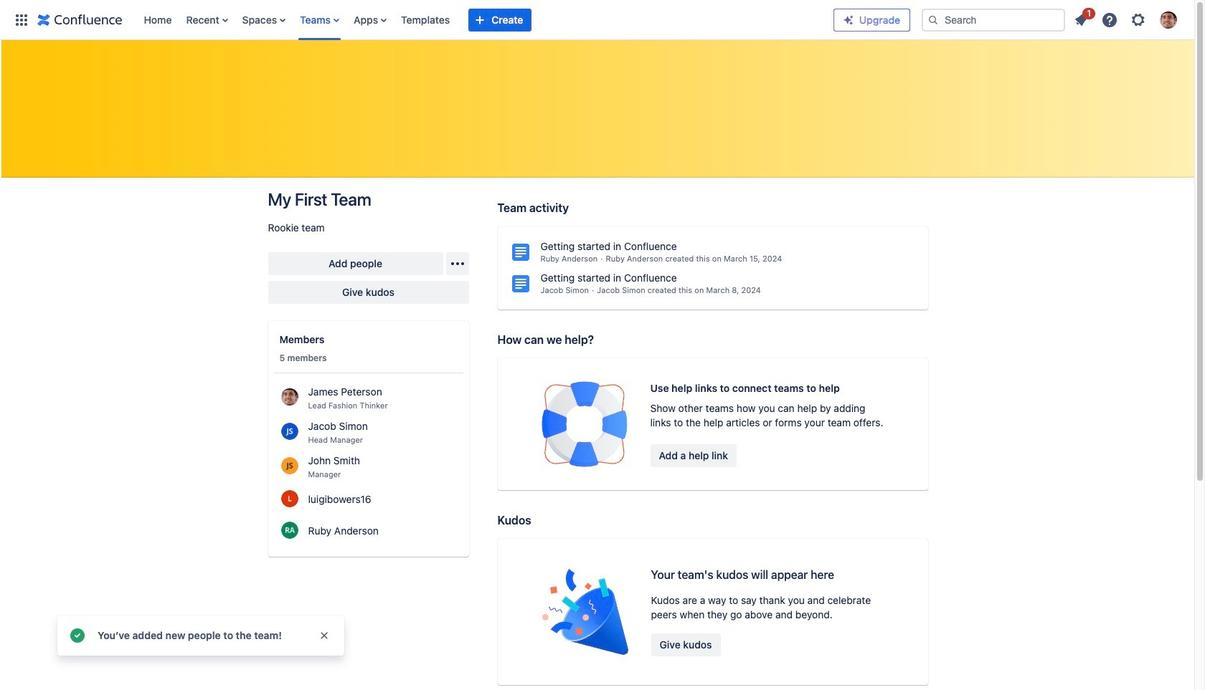 Task type: describe. For each thing, give the bounding box(es) containing it.
success image
[[69, 628, 86, 645]]

Search field
[[922, 8, 1065, 31]]

dismiss image
[[318, 631, 330, 642]]

2 more information about this user image from the top
[[281, 423, 298, 440]]

1 more information about this user image from the top
[[281, 388, 298, 406]]

3 more information about this user image from the top
[[281, 457, 298, 475]]

appswitcher icon image
[[13, 11, 30, 28]]

premium image
[[843, 14, 854, 25]]



Task type: locate. For each thing, give the bounding box(es) containing it.
global element
[[9, 0, 834, 40]]

banner
[[0, 0, 1194, 40]]

list for appswitcher icon
[[137, 0, 834, 40]]

list item
[[1068, 5, 1095, 31]]

1 horizontal spatial list
[[1068, 5, 1186, 33]]

list
[[137, 0, 834, 40], [1068, 5, 1186, 33]]

confluence image
[[37, 11, 122, 28], [37, 11, 122, 28]]

your profile and preferences image
[[1160, 11, 1177, 28]]

help icon image
[[1101, 11, 1118, 28]]

settings icon image
[[1130, 11, 1147, 28]]

search image
[[928, 14, 939, 25]]

None search field
[[922, 8, 1065, 31]]

0 horizontal spatial list
[[137, 0, 834, 40]]

4 more information about this user image from the top
[[281, 522, 298, 539]]

notification icon image
[[1072, 11, 1090, 28]]

actions image
[[449, 255, 466, 273]]

more information about this user image
[[281, 490, 298, 508]]

list for the premium image at the top of the page
[[1068, 5, 1186, 33]]

more information about this user image
[[281, 388, 298, 406], [281, 423, 298, 440], [281, 457, 298, 475], [281, 522, 298, 539]]



Task type: vqa. For each thing, say whether or not it's contained in the screenshot.
list item on the right top of the page
yes



